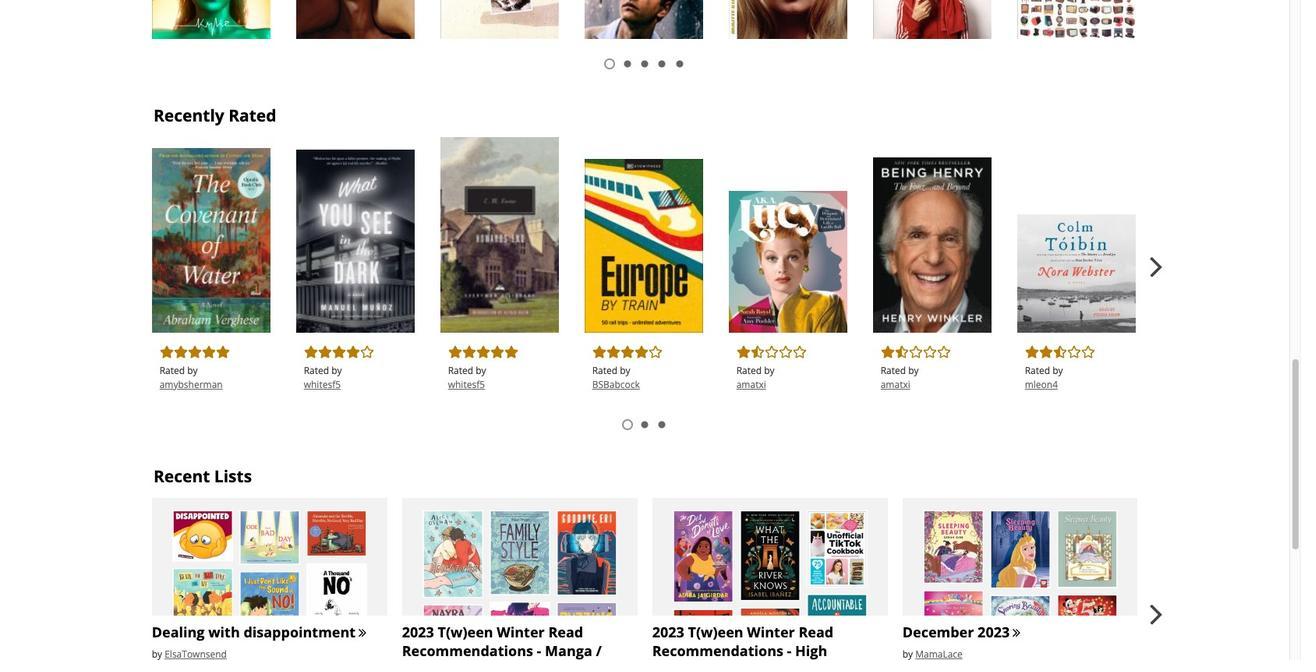 Task type: vqa. For each thing, say whether or not it's contained in the screenshot.


Task type: describe. For each thing, give the bounding box(es) containing it.
svg star outline image for being henry
[[936, 345, 952, 361]]

3 2023 from the left
[[978, 623, 1010, 642]]

amatxi link for svg half star image
[[737, 378, 840, 392]]

mleon4 link
[[1025, 378, 1128, 392]]

svg star outline image for mleon4 "link"
[[1067, 345, 1082, 361]]

recently rated
[[154, 105, 277, 126]]

rated for 12th svg star icon from the right
[[160, 364, 185, 378]]

lists
[[214, 466, 252, 487]]

by for e.'s the whitesf5 link
[[476, 364, 486, 378]]

1 svg star image from the left
[[159, 345, 174, 361]]

- for high
[[787, 641, 792, 660]]

3 svg star outline image from the left
[[792, 345, 808, 361]]

graphic…
[[402, 660, 469, 661]]

bsbabcock
[[592, 378, 640, 392]]

manuel
[[353, 189, 385, 202]]

being henry by winkler, henry
[[882, 165, 959, 196]]

rated by amybsherman
[[160, 364, 223, 392]]

tóibín,
[[1039, 240, 1069, 253]]

by for a.k.a. lucy
[[738, 216, 748, 230]]

1 svg half star image from the left
[[894, 345, 910, 361]]

dealing with disappointment - elsatownsend image
[[152, 498, 387, 661]]

train
[[659, 166, 691, 183]]

6 svg star image from the left
[[592, 345, 607, 361]]

1 horizontal spatial svg dots not active image
[[674, 58, 686, 70]]

manga
[[545, 641, 593, 660]]

end
[[507, 144, 531, 162]]

rated by whitesf5 for the…
[[304, 364, 342, 392]]

lucy
[[777, 198, 806, 216]]

whitesf5 for e.
[[448, 378, 485, 392]]

nora
[[1026, 222, 1057, 239]]

2023 t(w)een winter read recom­menda­tions - manga / graphic… link
[[402, 623, 602, 661]]

recom­menda­tions for 2023 t(w)een winter read recom­menda­tions - manga / graphic…
[[402, 641, 533, 660]]

winter for high
[[747, 623, 795, 642]]

10 svg star image from the left
[[1024, 345, 1040, 361]]

disap­point­ment
[[244, 623, 356, 642]]

0 vertical spatial henry
[[920, 165, 958, 182]]

europe by train link
[[585, 159, 703, 333]]

the
[[160, 155, 183, 172]]

3 svg star image from the left
[[201, 345, 217, 361]]

amybsherman link
[[160, 378, 263, 392]]

amybsherman
[[160, 378, 223, 392]]

colm
[[1071, 240, 1094, 253]]

see
[[368, 157, 390, 174]]

dealing with disap­point­ment
[[152, 623, 356, 642]]

rated by whitesf5 for e.
[[448, 364, 486, 392]]

rated for 4th svg star icon from left
[[304, 364, 329, 378]]

t(w)een for 2023 t(w)een winter read recom­menda­tions - high school…
[[688, 623, 744, 642]]

5 svg star image from the left
[[345, 345, 361, 361]]

/
[[596, 641, 602, 660]]

december 2023 - mamalace image
[[903, 498, 1138, 661]]

2023 for 2023 t(w)een winter read recom­menda­tions - high school…
[[653, 623, 685, 642]]

dealing
[[152, 623, 205, 642]]

recent lists
[[154, 466, 252, 487]]

by for the whitesf5 link related to the…
[[332, 364, 342, 378]]

1 svg star image from the left
[[173, 345, 188, 361]]

3 svg star outline image from the left
[[908, 345, 924, 361]]

8 svg star image from the left
[[634, 345, 649, 361]]

svg dots active image
[[604, 58, 616, 70]]

by for being henry
[[882, 183, 893, 196]]

nora webster by tóibín, colm
[[1026, 222, 1112, 253]]

what you see in the… by muñoz, manuel
[[305, 157, 405, 202]]

rated by bsbabcock
[[592, 364, 640, 392]]

e.
[[498, 162, 506, 176]]

whitesf5 link for e.
[[448, 378, 551, 392]]

by for amybsherman link at bottom left
[[187, 364, 198, 378]]

svg star outline image for amatxi link related to second svg half star icon from right
[[922, 345, 938, 361]]

mleon4
[[1025, 378, 1058, 392]]

svg dots active image
[[621, 419, 634, 431]]

abraham
[[219, 187, 259, 200]]

december 2023
[[903, 623, 1010, 642]]

1 svg star outline image from the left
[[648, 345, 663, 361]]

muñoz,
[[318, 189, 350, 202]]

svg chevron double right image
[[1010, 627, 1024, 641]]

in
[[393, 157, 405, 174]]

by for amatxi link related to svg half star image
[[764, 364, 775, 378]]

svg chevron double right image
[[356, 627, 370, 641]]

the covenant of… by verghese, abraham
[[160, 155, 259, 200]]

school…
[[653, 660, 710, 661]]

2023 t(w)een winter read recom­menda­tions - manga / graphic…
[[402, 623, 602, 661]]

11 svg star image from the left
[[880, 345, 896, 361]]

forster,
[[462, 162, 496, 176]]

by inside what you see in the… by muñoz, manuel
[[305, 189, 315, 202]]

0 horizontal spatial svg dots not active image
[[639, 419, 651, 431]]

whitesf5 for the…
[[304, 378, 341, 392]]

recently
[[154, 105, 224, 126]]

the…
[[305, 171, 336, 188]]

9 svg star image from the left
[[736, 345, 752, 361]]



Task type: locate. For each thing, give the bounding box(es) containing it.
2023 right december in the right bottom of the page
[[978, 623, 1010, 642]]

recom­menda­tions inside the 2023 t(w)een winter read recom­menda­tions - manga / graphic…
[[402, 641, 533, 660]]

svg star outline image for amatxi link related to svg half star image
[[778, 345, 794, 361]]

what
[[305, 157, 338, 174]]

2 svg star image from the left
[[215, 345, 231, 361]]

svg half star image
[[750, 345, 766, 361]]

2 rated by amatxi from the left
[[881, 364, 919, 392]]

svg star outline image for nora webster
[[1081, 345, 1096, 361]]

rated inside the rated by amybsherman
[[160, 364, 185, 378]]

rated for tenth svg star image from the left
[[1025, 364, 1051, 378]]

0 horizontal spatial whitesf5
[[304, 378, 341, 392]]

winter inside the 2023 t(w)een winter read recom­menda­tions - manga / graphic…
[[497, 623, 545, 642]]

2 2023 from the left
[[653, 623, 685, 642]]

1 - from the left
[[537, 641, 542, 660]]

2 recom­menda­tions from the left
[[653, 641, 784, 660]]

t(w)een
[[438, 623, 493, 642], [688, 623, 744, 642]]

7 svg star image from the left
[[606, 345, 621, 361]]

2023 t(w)een winter read recommendations - manga / graphic novel edition - sfpl_teen image
[[402, 498, 638, 661]]

recom­menda­tions for 2023 t(w)een winter read recom­menda­tions - high school…
[[653, 641, 784, 660]]

recent
[[154, 466, 210, 487]]

1 horizontal spatial t(w)een
[[688, 623, 744, 642]]

1 whitesf5 link from the left
[[304, 378, 407, 392]]

2 rated by whitesf5 from the left
[[448, 364, 486, 392]]

read for manga
[[549, 623, 583, 642]]

1 rated by whitesf5 from the left
[[304, 364, 342, 392]]

by for mleon4 "link"
[[1053, 364, 1063, 378]]

read inside 2023 t(w)een winter read recom­menda­tions - high school…
[[799, 623, 834, 642]]

amatxi link
[[737, 378, 840, 392], [881, 378, 984, 392]]

1 rated by amatxi from the left
[[737, 364, 775, 392]]

rated by mleon4
[[1025, 364, 1063, 392]]

by down of…
[[160, 187, 171, 200]]

you
[[341, 157, 365, 174]]

by down being
[[882, 183, 893, 196]]

by down nora
[[1026, 240, 1037, 253]]

winter for manga
[[497, 623, 545, 642]]

1 horizontal spatial rated by whitesf5
[[448, 364, 486, 392]]

by inside the rated by amybsherman
[[187, 364, 198, 378]]

1 amatxi from the left
[[737, 378, 766, 392]]

winter
[[497, 623, 545, 642], [747, 623, 795, 642]]

rated by whitesf5
[[304, 364, 342, 392], [448, 364, 486, 392]]

1 svg star outline image from the left
[[359, 345, 375, 361]]

1 horizontal spatial amatxi link
[[881, 378, 984, 392]]

1 read from the left
[[549, 623, 583, 642]]

2 read from the left
[[799, 623, 834, 642]]

2 whitesf5 from the left
[[448, 378, 485, 392]]

amatxi link for second svg half star icon from right
[[881, 378, 984, 392]]

1 recom­menda­tions from the left
[[402, 641, 533, 660]]

sarah
[[779, 216, 804, 230]]

rated for 5th svg star image from the right
[[592, 364, 618, 378]]

8 svg star image from the left
[[475, 345, 491, 361]]

2 svg star outline image from the left
[[778, 345, 794, 361]]

svg half star image
[[894, 345, 910, 361], [1053, 345, 1068, 361]]

1 horizontal spatial 2023
[[653, 623, 685, 642]]

howards
[[449, 144, 504, 162]]

0 horizontal spatial amatxi
[[737, 378, 766, 392]]

- left high
[[787, 641, 792, 660]]

a.k.a. lucy by royal, sarah
[[738, 198, 806, 230]]

1 horizontal spatial whitesf5 link
[[448, 378, 551, 392]]

read inside the 2023 t(w)een winter read recom­menda­tions - manga / graphic…
[[549, 623, 583, 642]]

svg star outline image
[[359, 345, 375, 361], [764, 345, 780, 361], [792, 345, 808, 361], [936, 345, 952, 361], [1081, 345, 1096, 361]]

1 horizontal spatial -
[[787, 641, 792, 660]]

2 - from the left
[[787, 641, 792, 660]]

by
[[449, 162, 460, 176], [882, 183, 893, 196], [160, 187, 171, 200], [305, 189, 315, 202], [738, 216, 748, 230], [1026, 240, 1037, 253]]

rated for seventh svg star icon from right
[[448, 364, 473, 378]]

2 winter from the left
[[747, 623, 795, 642]]

0 horizontal spatial rated by whitesf5
[[304, 364, 342, 392]]

by inside nora webster by tóibín, colm
[[1026, 240, 1037, 253]]

-
[[537, 641, 542, 660], [787, 641, 792, 660]]

4 svg star outline image from the left
[[922, 345, 938, 361]]

1 horizontal spatial svg half star image
[[1053, 345, 1068, 361]]

2023 up 'school…'
[[653, 623, 685, 642]]

europe
[[593, 166, 637, 183]]

1 horizontal spatial amatxi
[[881, 378, 911, 392]]

henry
[[920, 165, 958, 182], [933, 183, 959, 196]]

2 svg star outline image from the left
[[764, 345, 780, 361]]

0 horizontal spatial t(w)een
[[438, 623, 493, 642]]

europe by train
[[593, 166, 691, 183]]

winter left high
[[747, 623, 795, 642]]

7 svg star image from the left
[[461, 345, 477, 361]]

2 amatxi link from the left
[[881, 378, 984, 392]]

whitesf5 link for the…
[[304, 378, 407, 392]]

- for manga
[[537, 641, 542, 660]]

by inside the covenant of… by verghese, abraham
[[160, 187, 171, 200]]

winkler,
[[895, 183, 930, 196]]

read for high
[[799, 623, 834, 642]]

1 whitesf5 from the left
[[304, 378, 341, 392]]

1 vertical spatial henry
[[933, 183, 959, 196]]

rated for 11th svg star icon from the left
[[881, 364, 906, 378]]

rated for 2nd svg star image from the right
[[737, 364, 762, 378]]

m.
[[508, 162, 519, 176]]

2023 inside the 2023 t(w)een winter read recom­menda­tions - manga / graphic…
[[402, 623, 434, 642]]

1 horizontal spatial recom­menda­tions
[[653, 641, 784, 660]]

4 svg star outline image from the left
[[936, 345, 952, 361]]

rated inside rated by bsbabcock
[[592, 364, 618, 378]]

howards end by forster, e. m.
[[449, 144, 531, 176]]

whitesf5 link
[[304, 378, 407, 392], [448, 378, 551, 392]]

royal,
[[751, 216, 777, 230]]

0 horizontal spatial winter
[[497, 623, 545, 642]]

webster
[[1060, 222, 1112, 239]]

svg star image
[[173, 345, 188, 361], [215, 345, 231, 361], [317, 345, 333, 361], [331, 345, 347, 361], [504, 345, 519, 361], [592, 345, 607, 361], [606, 345, 621, 361], [634, 345, 649, 361], [736, 345, 752, 361], [1024, 345, 1040, 361]]

1 vertical spatial svg dots not active image
[[639, 419, 651, 431]]

4 svg star image from the left
[[303, 345, 319, 361]]

0 horizontal spatial recom­menda­tions
[[402, 641, 533, 660]]

2023
[[402, 623, 434, 642], [653, 623, 685, 642], [978, 623, 1010, 642]]

by left the forster,
[[449, 162, 460, 176]]

0 horizontal spatial 2023
[[402, 623, 434, 642]]

of…
[[160, 169, 184, 186]]

by inside rated by mleon4
[[1053, 364, 1063, 378]]

0 horizontal spatial whitesf5 link
[[304, 378, 407, 392]]

verghese,
[[174, 187, 216, 200]]

1 2023 from the left
[[402, 623, 434, 642]]

- inside the 2023 t(w)een winter read recom­menda­tions - manga / graphic…
[[537, 641, 542, 660]]

by inside howards end by forster, e. m.
[[449, 162, 460, 176]]

by inside rated by bsbabcock
[[620, 364, 631, 378]]

svg dots not active image right svg dots active icon
[[639, 419, 651, 431]]

2023 t(w)een winter read recommendations - high school edition - sfpl_teen image
[[653, 498, 888, 661]]

2023 t(w)een winter read recom­menda­tions - high school… link
[[653, 623, 834, 661]]

being
[[882, 165, 917, 182]]

- left manga
[[537, 641, 542, 660]]

by down a.k.a.
[[738, 216, 748, 230]]

rated
[[229, 105, 277, 126], [160, 364, 185, 378], [304, 364, 329, 378], [448, 364, 473, 378], [592, 364, 618, 378], [737, 364, 762, 378], [881, 364, 906, 378], [1025, 364, 1051, 378]]

by for nora webster
[[1026, 240, 1037, 253]]

covenant
[[186, 155, 246, 172]]

4 svg star image from the left
[[331, 345, 347, 361]]

amatxi for second svg half star icon from right
[[881, 378, 911, 392]]

0 horizontal spatial rated by amatxi
[[737, 364, 775, 392]]

henry up winkler,
[[920, 165, 958, 182]]

svg star image
[[159, 345, 174, 361], [187, 345, 203, 361], [201, 345, 217, 361], [303, 345, 319, 361], [345, 345, 361, 361], [447, 345, 463, 361], [461, 345, 477, 361], [475, 345, 491, 361], [490, 345, 505, 361], [620, 345, 635, 361], [880, 345, 896, 361], [1039, 345, 1054, 361]]

1 horizontal spatial read
[[799, 623, 834, 642]]

dealing with disap­point­ment link
[[152, 623, 356, 642]]

2023 inside 2023 t(w)een winter read recom­menda­tions - high school…
[[653, 623, 685, 642]]

1 horizontal spatial whitesf5
[[448, 378, 485, 392]]

0 horizontal spatial amatxi link
[[737, 378, 840, 392]]

svg star outline image
[[648, 345, 663, 361], [778, 345, 794, 361], [908, 345, 924, 361], [922, 345, 938, 361], [1067, 345, 1082, 361]]

amatxi for svg half star image
[[737, 378, 766, 392]]

winter left manga
[[497, 623, 545, 642]]

by inside being henry by winkler, henry
[[882, 183, 893, 196]]

10 svg star image from the left
[[620, 345, 635, 361]]

- inside 2023 t(w)een winter read recom­menda­tions - high school…
[[787, 641, 792, 660]]

a.k.a.
[[738, 198, 774, 216]]

whitesf5
[[304, 378, 341, 392], [448, 378, 485, 392]]

2 amatxi from the left
[[881, 378, 911, 392]]

2023 up graphic…
[[402, 623, 434, 642]]

winter inside 2023 t(w)een winter read recom­menda­tions - high school…
[[747, 623, 795, 642]]

december
[[903, 623, 974, 642]]

svg dots not active image
[[674, 58, 686, 70], [639, 419, 651, 431]]

2 whitesf5 link from the left
[[448, 378, 551, 392]]

1 horizontal spatial rated by amatxi
[[881, 364, 919, 392]]

1 t(w)een from the left
[[438, 623, 493, 642]]

1 amatxi link from the left
[[737, 378, 840, 392]]

2 horizontal spatial 2023
[[978, 623, 1010, 642]]

12 svg star image from the left
[[1039, 345, 1054, 361]]

by for amatxi link related to second svg half star icon from right
[[909, 364, 919, 378]]

recom­menda­tions
[[402, 641, 533, 660], [653, 641, 784, 660]]

2 t(w)een from the left
[[688, 623, 744, 642]]

2 svg half star image from the left
[[1053, 345, 1068, 361]]

rated inside rated by mleon4
[[1025, 364, 1051, 378]]

svg dots not active image
[[621, 58, 634, 70], [639, 58, 651, 70], [656, 58, 669, 70], [656, 419, 669, 431]]

henry right winkler,
[[933, 183, 959, 196]]

0 vertical spatial svg dots not active image
[[674, 58, 686, 70]]

9 svg star image from the left
[[490, 345, 505, 361]]

high
[[795, 641, 828, 660]]

5 svg star outline image from the left
[[1081, 345, 1096, 361]]

2 svg star image from the left
[[187, 345, 203, 361]]

rated by amatxi for second svg half star icon from right
[[881, 364, 919, 392]]

with
[[208, 623, 240, 642]]

read
[[549, 623, 583, 642], [799, 623, 834, 642]]

2023 t(w)een winter read recom­menda­tions - high school…
[[653, 623, 834, 661]]

rated by amatxi for svg half star image
[[737, 364, 775, 392]]

recom­menda­tions inside 2023 t(w)een winter read recom­menda­tions - high school…
[[653, 641, 784, 660]]

rated by amatxi
[[737, 364, 775, 392], [881, 364, 919, 392]]

5 svg star image from the left
[[504, 345, 519, 361]]

t(w)een up 'school…'
[[688, 623, 744, 642]]

t(w)een inside 2023 t(w)een winter read recom­menda­tions - high school…
[[688, 623, 744, 642]]

2023 for 2023 t(w)een winter read recom­menda­tions - manga / graphic…
[[402, 623, 434, 642]]

t(w)een up graphic…
[[438, 623, 493, 642]]

by for bsbabcock "link" on the bottom of page
[[620, 364, 631, 378]]

0 horizontal spatial read
[[549, 623, 583, 642]]

svg star outline image for what you see in the…
[[359, 345, 375, 361]]

by inside a.k.a. lucy by royal, sarah
[[738, 216, 748, 230]]

3 svg star image from the left
[[317, 345, 333, 361]]

6 svg star image from the left
[[447, 345, 463, 361]]

by down the…
[[305, 189, 315, 202]]

5 svg star outline image from the left
[[1067, 345, 1082, 361]]

t(w)een inside the 2023 t(w)een winter read recom­menda­tions - manga / graphic…
[[438, 623, 493, 642]]

svg dots not active image right svg dots active image
[[674, 58, 686, 70]]

amatxi
[[737, 378, 766, 392], [881, 378, 911, 392]]

t(w)een for 2023 t(w)een winter read recom­menda­tions - manga / graphic…
[[438, 623, 493, 642]]

by for howards end
[[449, 162, 460, 176]]

december 2023 link
[[903, 623, 1010, 642]]

by
[[640, 166, 655, 183], [187, 364, 198, 378], [332, 364, 342, 378], [476, 364, 486, 378], [620, 364, 631, 378], [764, 364, 775, 378], [909, 364, 919, 378], [1053, 364, 1063, 378]]

0 horizontal spatial -
[[537, 641, 542, 660]]

1 horizontal spatial winter
[[747, 623, 795, 642]]

bsbabcock link
[[592, 378, 695, 392]]

0 horizontal spatial svg half star image
[[894, 345, 910, 361]]

1 winter from the left
[[497, 623, 545, 642]]



